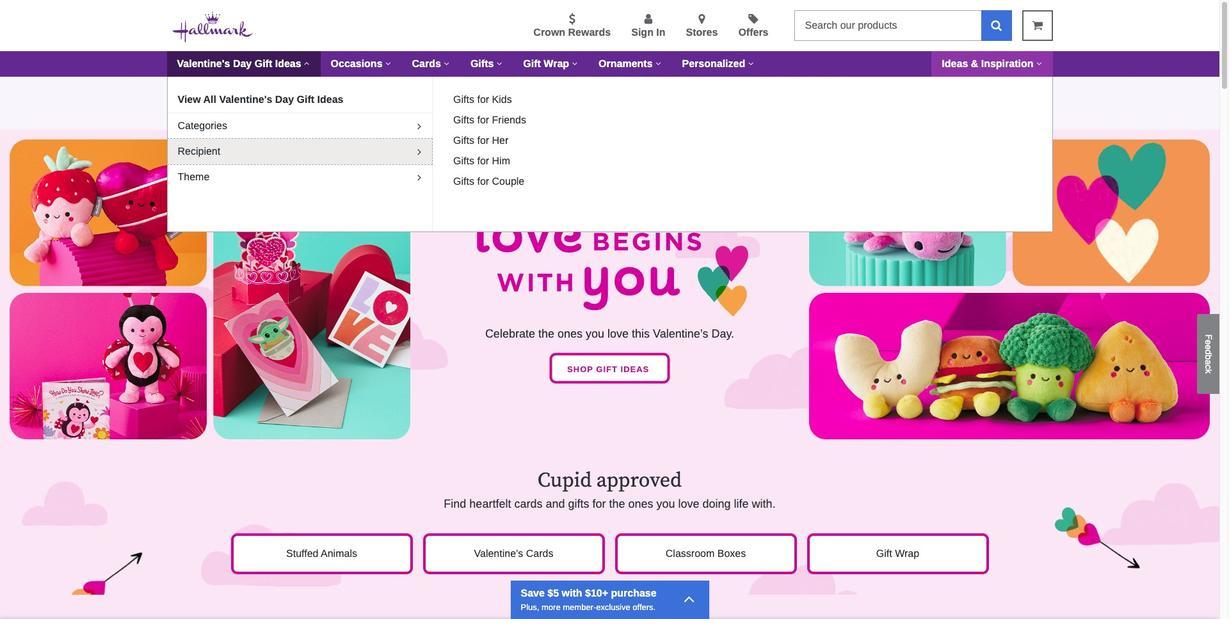 Task type: describe. For each thing, give the bounding box(es) containing it.
inspiration
[[981, 58, 1034, 69]]

get
[[311, 88, 325, 99]]

feb.
[[270, 88, 289, 99]]

tab list containing view all valentine's day gift ideas
[[167, 87, 432, 190]]

gifts
[[568, 498, 589, 511]]

on
[[542, 88, 553, 99]]

classroom boxes
[[666, 549, 746, 560]]

cupid approved image
[[0, 449, 1220, 620]]

gifts for gifts for couple
[[453, 176, 474, 187]]

doing
[[703, 498, 731, 511]]

animals
[[321, 549, 357, 560]]

gifts for gifts for kids
[[453, 94, 474, 105]]

ideas & inspiration link
[[932, 51, 1053, 77]]

f e e d b a c k button
[[1197, 314, 1220, 394]]

the inside cupid approved find heartfelt cards and gifts for the ones you love doing life with.
[[609, 498, 625, 511]]

with.
[[752, 498, 776, 511]]

crown inside cupid approved 'main content'
[[600, 88, 628, 99]]

offers.
[[633, 603, 656, 612]]

cupid
[[538, 468, 592, 494]]

friends
[[492, 115, 526, 126]]

&
[[971, 58, 979, 69]]

gift inside tab list
[[297, 94, 314, 105]]

couple
[[492, 176, 525, 187]]

valentine's day gift ideas
[[177, 58, 301, 69]]

stuffed
[[286, 549, 319, 560]]

shop gift ideas
[[567, 365, 652, 374]]

gifts for kids link
[[448, 92, 517, 108]]

shop
[[567, 365, 593, 374]]

0 horizontal spatial the
[[538, 327, 554, 340]]

cards link
[[402, 51, 460, 77]]

gifts for friends
[[453, 115, 526, 126]]

rewards
[[568, 27, 611, 38]]

images of valentine's day better togethers, cards, and plushes on a light pink background with clouds image
[[0, 130, 1220, 449]]

$10+
[[585, 588, 608, 599]]

cupid approved find heartfelt cards and gifts for the ones you love doing life with.
[[444, 468, 776, 511]]

0 vertical spatial valentine's
[[653, 327, 708, 340]]

day inside view all valentine's day gift ideas link
[[275, 94, 294, 105]]

Search our products search field
[[794, 10, 981, 41]]

sign
[[632, 27, 654, 38]]

rewards.
[[631, 88, 672, 99]]

cupid approved banner
[[226, 468, 994, 514]]

sign in link
[[632, 13, 666, 40]]

member?
[[700, 88, 742, 99]]

valentine's inside cupid approved 'main content'
[[350, 88, 398, 99]]

banner containing crown rewards
[[0, 0, 1220, 297]]

hallmark link
[[172, 10, 263, 45]]

member-
[[563, 603, 596, 612]]

all
[[203, 94, 216, 105]]

offers
[[739, 27, 769, 38]]

her
[[492, 135, 509, 146]]

crown rewards
[[534, 27, 611, 38]]

cupid approved main content
[[0, 77, 1220, 620]]

him
[[492, 156, 510, 166]]

f
[[1204, 334, 1214, 340]]

none search field inside banner
[[794, 10, 1012, 41]]

life
[[734, 498, 749, 511]]

a inside f e e d b a c k button
[[1204, 360, 1214, 365]]

ones inside cupid approved find heartfelt cards and gifts for the ones you love doing life with.
[[628, 498, 653, 511]]

gifts for gifts for her
[[453, 135, 474, 146]]

menu containing crown rewards
[[273, 11, 784, 40]]

personalized link
[[672, 51, 765, 77]]

not
[[674, 88, 690, 99]]

for right it
[[335, 88, 348, 99]]

for for gifts for couple
[[477, 176, 489, 187]]

order
[[202, 88, 227, 99]]

b
[[1204, 355, 1214, 360]]

approved
[[597, 468, 682, 494]]

gifts for gifts
[[471, 58, 494, 69]]

1 vertical spatial gift wrap link
[[807, 534, 989, 575]]

details
[[292, 107, 323, 118]]

shopping cart image
[[1032, 20, 1043, 31]]

for for gifts for her
[[477, 135, 489, 146]]

purchase
[[611, 588, 657, 599]]

and
[[546, 498, 565, 511]]

stores
[[686, 27, 718, 38]]

menu bar containing valentine's day gift ideas
[[167, 51, 1053, 77]]

ornaments link
[[588, 51, 672, 77]]

gift wrap inside cupid approved region
[[876, 549, 920, 560]]

cards inside menu bar
[[412, 58, 441, 69]]

valentine's cards
[[474, 549, 554, 560]]

valentine's cards link
[[423, 534, 605, 575]]

0 vertical spatial you
[[586, 327, 604, 340]]

save
[[521, 588, 545, 599]]

$30+
[[555, 88, 576, 99]]

0 horizontal spatial ones
[[558, 327, 583, 340]]

occasions
[[331, 58, 383, 69]]

view all valentine's day gift ideas link
[[167, 87, 432, 113]]

0 vertical spatial day.
[[400, 88, 419, 99]]

d
[[1204, 350, 1214, 355]]

gifts for her link
[[448, 133, 514, 149]]

gifts for him link
[[448, 154, 515, 169]]

classroom
[[666, 549, 715, 560]]

to
[[299, 88, 308, 99]]

stores link
[[686, 13, 718, 40]]

f e e d b a c k
[[1204, 334, 1214, 374]]

for for gifts for him
[[477, 156, 489, 166]]

view all valentine's day gift ideas
[[178, 94, 344, 105]]

free shipping on $30+ with crown rewards. not a member?
[[478, 88, 742, 99]]

offers link
[[739, 13, 769, 40]]



Task type: vqa. For each thing, say whether or not it's contained in the screenshot.
Hallmark logo on the top
no



Task type: locate. For each thing, give the bounding box(es) containing it.
ideas
[[275, 58, 301, 69], [942, 58, 968, 69], [317, 94, 344, 105]]

valentine's right this
[[653, 327, 708, 340]]

2 e from the top
[[1204, 345, 1214, 350]]

1 horizontal spatial the
[[609, 498, 625, 511]]

1 vertical spatial day
[[275, 94, 294, 105]]

you inside cupid approved find heartfelt cards and gifts for the ones you love doing life with.
[[657, 498, 675, 511]]

plus,
[[521, 603, 539, 612]]

you down approved
[[657, 498, 675, 511]]

valentine's inside menu bar
[[177, 58, 230, 69]]

gifts
[[471, 58, 494, 69], [453, 94, 474, 105], [453, 115, 474, 126], [453, 135, 474, 146], [453, 156, 474, 166], [453, 176, 474, 187]]

0 horizontal spatial day
[[233, 58, 252, 69]]

for left the him
[[477, 156, 489, 166]]

2 tab list from the left
[[443, 87, 1042, 297]]

tab list
[[167, 87, 432, 190], [443, 87, 1042, 297]]

0 horizontal spatial crown
[[534, 27, 565, 38]]

by
[[230, 88, 241, 99]]

for
[[335, 88, 348, 99], [477, 94, 489, 105], [477, 115, 489, 126], [477, 135, 489, 146], [477, 156, 489, 166], [477, 176, 489, 187], [593, 498, 606, 511]]

region
[[0, 595, 1220, 620]]

occasions link
[[321, 51, 402, 77]]

exclusive
[[596, 603, 631, 612]]

1 e from the top
[[1204, 340, 1214, 345]]

1 vertical spatial you
[[657, 498, 675, 511]]

icon image down the classroom
[[684, 590, 695, 608]]

with inside save $5 with $10+ purchase plus, more member-exclusive offers.
[[562, 588, 582, 599]]

with up member-
[[562, 588, 582, 599]]

1 horizontal spatial icon image
[[684, 590, 695, 608]]

1 vertical spatial icon image
[[684, 590, 695, 608]]

ideas inside view all valentine's day gift ideas link
[[317, 94, 344, 105]]

gift
[[596, 365, 618, 374]]

sign in
[[632, 27, 666, 38]]

for left her
[[477, 135, 489, 146]]

0 vertical spatial wrap
[[544, 58, 569, 69]]

for for gifts for friends
[[477, 115, 489, 126]]

gifts up free
[[471, 58, 494, 69]]

0 horizontal spatial day.
[[400, 88, 419, 99]]

gifts for friends link
[[448, 113, 531, 128]]

gift
[[255, 58, 272, 69], [523, 58, 541, 69], [297, 94, 314, 105], [876, 549, 892, 560]]

gift inside cupid approved region
[[876, 549, 892, 560]]

gifts down gifts for him link
[[453, 176, 474, 187]]

0 vertical spatial love
[[608, 327, 629, 340]]

cards
[[412, 58, 441, 69], [526, 549, 554, 560]]

0 vertical spatial cards
[[412, 58, 441, 69]]

1 horizontal spatial you
[[657, 498, 675, 511]]

1 vertical spatial wrap
[[895, 549, 920, 560]]

$5
[[548, 588, 559, 599]]

1 vertical spatial love
[[678, 498, 700, 511]]

1 horizontal spatial valentine's
[[653, 327, 708, 340]]

categories
[[178, 120, 227, 131]]

day up by
[[233, 58, 252, 69]]

ideas
[[621, 365, 649, 374]]

find
[[444, 498, 466, 511]]

1 vertical spatial the
[[609, 498, 625, 511]]

ones down approved
[[628, 498, 653, 511]]

love inside cupid approved find heartfelt cards and gifts for the ones you love doing life with.
[[678, 498, 700, 511]]

day.
[[400, 88, 419, 99], [712, 327, 735, 340]]

gifts left free
[[453, 94, 474, 105]]

gifts down gifts for her link
[[453, 156, 474, 166]]

gift wrap link
[[513, 51, 588, 77], [807, 534, 989, 575]]

valentine's day gift ideas link
[[167, 51, 321, 77]]

gifts up 'gifts for him'
[[453, 135, 474, 146]]

e up d
[[1204, 340, 1214, 345]]

free shipping on $30+ with crown rewards. not a member? link
[[471, 87, 748, 120]]

0 horizontal spatial gift wrap link
[[513, 51, 588, 77]]

in
[[657, 27, 666, 38]]

icon image down it
[[323, 108, 329, 117]]

wrap
[[544, 58, 569, 69], [895, 549, 920, 560]]

0 horizontal spatial wrap
[[544, 58, 569, 69]]

1 vertical spatial a
[[1204, 360, 1214, 365]]

cards
[[514, 498, 543, 511]]

cupid approved region
[[0, 449, 1220, 620]]

for down gifts for him link
[[477, 176, 489, 187]]

crown inside "link"
[[534, 27, 565, 38]]

for left the kids
[[477, 94, 489, 105]]

valentine's down heartfelt
[[474, 549, 523, 560]]

valentine's inside valentine's cards link
[[474, 549, 523, 560]]

personalized
[[682, 58, 745, 69]]

ideas up 7 at the left
[[275, 58, 301, 69]]

crown down ornaments
[[600, 88, 628, 99]]

0 vertical spatial crown
[[534, 27, 565, 38]]

theme
[[178, 172, 210, 182]]

wrap inside cupid approved region
[[895, 549, 920, 560]]

free
[[478, 88, 497, 99]]

7
[[292, 88, 297, 99]]

crown
[[534, 27, 565, 38], [600, 88, 628, 99]]

0 vertical spatial icon image
[[323, 108, 329, 117]]

gifts for kids
[[453, 94, 512, 105]]

you up gift
[[586, 327, 604, 340]]

boxes
[[718, 549, 746, 560]]

menu
[[273, 11, 784, 40]]

1 horizontal spatial love
[[678, 498, 700, 511]]

gifts for her
[[453, 135, 509, 146]]

0 horizontal spatial valentine's
[[474, 549, 523, 560]]

recipient
[[178, 146, 220, 157]]

0 vertical spatial day
[[233, 58, 252, 69]]

the down approved
[[609, 498, 625, 511]]

valentine's
[[653, 327, 708, 340], [474, 549, 523, 560]]

ornaments
[[599, 58, 653, 69]]

0 vertical spatial with
[[579, 88, 597, 99]]

gift wrap
[[523, 58, 569, 69], [876, 549, 920, 560]]

for for gifts for kids
[[477, 94, 489, 105]]

order by wed., feb. 7 to get it for valentine's day.
[[202, 88, 419, 99]]

tab list containing gifts for kids
[[443, 87, 1042, 297]]

1 horizontal spatial gift wrap
[[876, 549, 920, 560]]

cards inside cupid approved region
[[526, 549, 554, 560]]

day
[[233, 58, 252, 69], [275, 94, 294, 105]]

1 tab list from the left
[[167, 87, 432, 190]]

1 vertical spatial crown
[[600, 88, 628, 99]]

day left the to
[[275, 94, 294, 105]]

1 vertical spatial with
[[562, 588, 582, 599]]

1 horizontal spatial ones
[[628, 498, 653, 511]]

0 vertical spatial ones
[[558, 327, 583, 340]]

ideas inside the valentine's day gift ideas link
[[275, 58, 301, 69]]

gifts link
[[460, 51, 513, 77]]

0 horizontal spatial a
[[692, 88, 698, 99]]

gifts for gifts for him
[[453, 156, 474, 166]]

1 horizontal spatial crown
[[600, 88, 628, 99]]

love left this
[[608, 327, 629, 340]]

gifts for couple
[[453, 176, 525, 187]]

ideas up details
[[317, 94, 344, 105]]

a up k at the right
[[1204, 360, 1214, 365]]

crown left rewards
[[534, 27, 565, 38]]

0 vertical spatial a
[[692, 88, 698, 99]]

gifts up gifts for her
[[453, 115, 474, 126]]

icon image
[[323, 108, 329, 117], [684, 590, 695, 608]]

0 horizontal spatial gift wrap
[[523, 58, 569, 69]]

a right not
[[692, 88, 698, 99]]

search image
[[991, 20, 1002, 31]]

1 vertical spatial gift wrap
[[876, 549, 920, 560]]

1 vertical spatial cards
[[526, 549, 554, 560]]

1 vertical spatial ones
[[628, 498, 653, 511]]

0 vertical spatial gift wrap
[[523, 58, 569, 69]]

1 horizontal spatial cards
[[526, 549, 554, 560]]

a
[[692, 88, 698, 99], [1204, 360, 1214, 365]]

it
[[327, 88, 333, 99]]

crown rewards link
[[534, 13, 611, 40]]

hallmark image
[[172, 12, 253, 42]]

with
[[579, 88, 597, 99], [562, 588, 582, 599]]

1 horizontal spatial ideas
[[317, 94, 344, 105]]

menu bar
[[167, 51, 1053, 77]]

1 horizontal spatial tab list
[[443, 87, 1042, 297]]

valentine's day cards image
[[0, 595, 1220, 620]]

gifts inside menu bar
[[471, 58, 494, 69]]

cards up save
[[526, 549, 554, 560]]

1 vertical spatial valentine's
[[474, 549, 523, 560]]

ideas left & on the right of the page
[[942, 58, 968, 69]]

0 horizontal spatial icon image
[[323, 108, 329, 117]]

a inside free shipping on $30+ with crown rewards. not a member? link
[[692, 88, 698, 99]]

celebrate the ones you love this valentine's day.
[[485, 327, 735, 340]]

the right celebrate
[[538, 327, 554, 340]]

0 horizontal spatial love
[[608, 327, 629, 340]]

0 vertical spatial gift wrap link
[[513, 51, 588, 77]]

0 horizontal spatial you
[[586, 327, 604, 340]]

0 vertical spatial the
[[538, 327, 554, 340]]

c
[[1204, 365, 1214, 369]]

1 horizontal spatial day.
[[712, 327, 735, 340]]

kids
[[492, 94, 512, 105]]

gifts inside 'link'
[[453, 176, 474, 187]]

ideas & inspiration
[[942, 58, 1034, 69]]

banner
[[0, 0, 1220, 297]]

save $5 with $10+ purchase plus, more member-exclusive offers.
[[521, 588, 657, 612]]

ones up shop
[[558, 327, 583, 340]]

for inside 'link'
[[477, 176, 489, 187]]

0 horizontal spatial tab list
[[167, 87, 432, 190]]

for right gifts
[[593, 498, 606, 511]]

love left the 'doing' at right
[[678, 498, 700, 511]]

ones
[[558, 327, 583, 340], [628, 498, 653, 511]]

1 horizontal spatial wrap
[[895, 549, 920, 560]]

stuffed animals
[[286, 549, 357, 560]]

gifts for gifts for friends
[[453, 115, 474, 126]]

k
[[1204, 369, 1214, 374]]

1 horizontal spatial gift wrap link
[[807, 534, 989, 575]]

view
[[178, 94, 201, 105]]

1 horizontal spatial day
[[275, 94, 294, 105]]

classroom boxes link
[[615, 534, 797, 575]]

for inside cupid approved find heartfelt cards and gifts for the ones you love doing life with.
[[593, 498, 606, 511]]

day inside the valentine's day gift ideas link
[[233, 58, 252, 69]]

2 horizontal spatial ideas
[[942, 58, 968, 69]]

0 horizontal spatial cards
[[412, 58, 441, 69]]

e up b
[[1204, 345, 1214, 350]]

0 horizontal spatial ideas
[[275, 58, 301, 69]]

1 horizontal spatial a
[[1204, 360, 1214, 365]]

e
[[1204, 340, 1214, 345], [1204, 345, 1214, 350]]

for down gifts for kids link
[[477, 115, 489, 126]]

cards left gifts link
[[412, 58, 441, 69]]

stuffed animals link
[[231, 534, 413, 575]]

ideas inside ideas & inspiration link
[[942, 58, 968, 69]]

shipping
[[500, 88, 539, 99]]

None search field
[[794, 10, 1012, 41]]

more
[[542, 603, 561, 612]]

with right $30+
[[579, 88, 597, 99]]

1 vertical spatial day.
[[712, 327, 735, 340]]

this
[[632, 327, 650, 340]]



